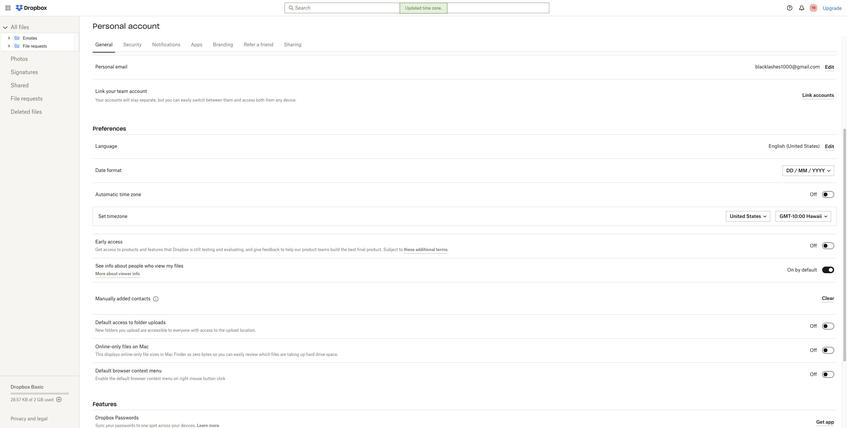 Task type: locate. For each thing, give the bounding box(es) containing it.
default inside default browser context menu enable the default browser context menu on right mouse button click
[[116, 377, 130, 381]]

link accounts button
[[802, 91, 834, 99]]

but
[[158, 98, 164, 103]]

1 horizontal spatial menu
[[162, 377, 173, 381]]

context down sizes
[[147, 377, 161, 381]]

refer a friend tab
[[241, 37, 276, 53]]

requests inside "all files" tree
[[31, 44, 47, 48]]

mm
[[798, 168, 807, 173]]

1 vertical spatial default
[[116, 377, 130, 381]]

1 vertical spatial default
[[95, 369, 111, 374]]

that
[[164, 248, 172, 252]]

the up the online-only files on mac this displays online-only file sizes in mac finder as zero bytes so you can easily review which files are taking up hard drive space.
[[219, 329, 225, 333]]

0 vertical spatial easily
[[181, 98, 191, 103]]

updated
[[405, 6, 421, 11]]

link inside button
[[802, 92, 812, 98]]

1 horizontal spatial info
[[132, 271, 140, 276]]

0 horizontal spatial file
[[11, 96, 20, 102]]

and left legal
[[28, 416, 36, 422]]

the inside default browser context menu enable the default browser context menu on right mouse button click
[[109, 377, 115, 381]]

all
[[11, 25, 17, 30]]

2 / from the left
[[809, 168, 811, 173]]

1 vertical spatial edit button
[[825, 143, 834, 151]]

1 horizontal spatial easily
[[234, 353, 244, 357]]

this
[[95, 353, 103, 357]]

2 edit button from the top
[[825, 143, 834, 151]]

the left best
[[341, 248, 347, 252]]

zero
[[193, 353, 200, 357]]

file requests
[[23, 44, 47, 48], [11, 96, 43, 102]]

on
[[133, 345, 138, 349], [174, 377, 178, 381]]

upload
[[127, 329, 140, 333], [226, 329, 239, 333]]

are inside default access to folder uploads new folders you upload are accessible to everyone with access to the upload location.
[[141, 329, 147, 333]]

click
[[217, 377, 225, 381]]

file requests link up photos link
[[14, 42, 73, 50]]

default inside default access to folder uploads new folders you upload are accessible to everyone with access to the upload location.
[[95, 321, 111, 325]]

united states button
[[726, 211, 770, 222]]

yyyy
[[812, 168, 825, 173]]

1 horizontal spatial upload
[[226, 329, 239, 333]]

(united
[[786, 144, 803, 149]]

you
[[165, 98, 172, 103], [119, 329, 126, 333], [218, 353, 225, 357]]

to left one
[[136, 424, 140, 428]]

2 horizontal spatial dropbox
[[173, 248, 189, 252]]

get more space image
[[55, 396, 63, 404]]

0 horizontal spatial get
[[95, 248, 102, 252]]

mac
[[139, 345, 149, 349], [165, 353, 173, 357]]

1 horizontal spatial /
[[809, 168, 811, 173]]

4 off from the top
[[810, 348, 817, 353]]

about up more about viewer info button
[[115, 264, 127, 269]]

0 vertical spatial edit button
[[825, 63, 834, 71]]

basic
[[31, 384, 44, 390]]

device.
[[283, 98, 296, 103]]

gmt-
[[780, 213, 792, 219]]

early
[[95, 240, 106, 244]]

0 vertical spatial only
[[112, 345, 121, 349]]

personal left email
[[95, 65, 114, 69]]

0 vertical spatial the
[[341, 248, 347, 252]]

menu down sizes
[[149, 369, 162, 374]]

mac up file
[[139, 345, 149, 349]]

0 horizontal spatial link
[[95, 89, 105, 94]]

get left app
[[816, 419, 825, 425]]

can right so
[[226, 353, 233, 357]]

edit button right states)
[[825, 143, 834, 151]]

/ right mm
[[809, 168, 811, 173]]

file requests inside "all files" tree
[[23, 44, 47, 48]]

1 vertical spatial personal
[[95, 65, 114, 69]]

context down file
[[132, 369, 148, 374]]

Search text field
[[295, 4, 537, 12]]

view
[[155, 264, 165, 269]]

easily left review
[[234, 353, 244, 357]]

mac right in
[[165, 353, 173, 357]]

the right enable
[[109, 377, 115, 381]]

2 horizontal spatial the
[[341, 248, 347, 252]]

testing
[[202, 248, 215, 252]]

to left folder
[[129, 321, 133, 325]]

on inside default browser context menu enable the default browser context menu on right mouse button click
[[174, 377, 178, 381]]

0 vertical spatial edit
[[825, 64, 834, 70]]

1 horizontal spatial file
[[23, 44, 30, 48]]

button
[[203, 377, 216, 381]]

requests up deleted files
[[21, 96, 43, 102]]

drive
[[316, 353, 325, 357]]

1 horizontal spatial get
[[816, 419, 825, 425]]

file requests up deleted files
[[11, 96, 43, 102]]

help
[[286, 248, 294, 252]]

1 vertical spatial the
[[219, 329, 225, 333]]

get down early
[[95, 248, 102, 252]]

are left taking
[[280, 353, 286, 357]]

more
[[95, 271, 105, 276]]

you inside the online-only files on mac this displays online-only file sizes in mac finder as zero bytes so you can easily review which files are taking up hard drive space.
[[218, 353, 225, 357]]

personal for personal email
[[95, 65, 114, 69]]

sharing tab
[[281, 37, 304, 53]]

browser down "online-"
[[113, 369, 130, 374]]

time for updated
[[422, 6, 431, 11]]

access
[[242, 98, 255, 103], [108, 240, 123, 244], [103, 248, 116, 252], [113, 321, 127, 325], [200, 329, 213, 333]]

0 horizontal spatial on
[[133, 345, 138, 349]]

off for online-only files on mac
[[810, 348, 817, 353]]

taking
[[287, 353, 299, 357]]

1 edit from the top
[[825, 64, 834, 70]]

accounts inside button
[[813, 92, 834, 98]]

to left these
[[399, 248, 403, 252]]

0 vertical spatial info
[[105, 264, 113, 269]]

time left zone. on the right top
[[422, 6, 431, 11]]

1 default from the top
[[95, 321, 111, 325]]

0 vertical spatial file requests
[[23, 44, 47, 48]]

1 vertical spatial requests
[[21, 96, 43, 102]]

displays
[[104, 353, 120, 357]]

about
[[115, 264, 127, 269], [106, 271, 118, 276]]

in
[[160, 353, 164, 357]]

clear button
[[822, 295, 834, 302]]

default up new
[[95, 321, 111, 325]]

2 upload from the left
[[226, 329, 239, 333]]

upload left location.
[[226, 329, 239, 333]]

set
[[98, 213, 106, 219]]

2 horizontal spatial you
[[218, 353, 225, 357]]

security tab
[[121, 37, 144, 53]]

branding
[[213, 43, 233, 47]]

on up "online-"
[[133, 345, 138, 349]]

0 horizontal spatial can
[[173, 98, 180, 103]]

file down shared in the left top of the page
[[11, 96, 20, 102]]

and right testing
[[216, 248, 223, 252]]

personal for personal account
[[93, 22, 126, 31]]

are down folder
[[141, 329, 147, 333]]

0 horizontal spatial are
[[141, 329, 147, 333]]

shared link
[[11, 79, 69, 92]]

file down emotes
[[23, 44, 30, 48]]

easily left switch
[[181, 98, 191, 103]]

info down the 'people'
[[132, 271, 140, 276]]

time left the zone
[[120, 193, 129, 197]]

viewer
[[119, 271, 131, 276]]

file requests link
[[14, 42, 73, 50], [11, 92, 69, 106]]

files inside see info about people who view my files more about viewer info
[[174, 264, 183, 269]]

build
[[330, 248, 340, 252]]

link for link accounts
[[802, 92, 812, 98]]

files right the all
[[19, 25, 29, 30]]

default inside default browser context menu enable the default browser context menu on right mouse button click
[[95, 369, 111, 374]]

to up the online-only files on mac this displays online-only file sizes in mac finder as zero bytes so you can easily review which files are taking up hard drive space.
[[214, 329, 218, 333]]

1 / from the left
[[795, 168, 797, 173]]

who
[[144, 264, 154, 269]]

see
[[95, 264, 104, 269]]

0 horizontal spatial dropbox
[[11, 384, 30, 390]]

automatic
[[95, 193, 118, 197]]

file inside tree
[[23, 44, 30, 48]]

are inside the online-only files on mac this displays online-only file sizes in mac finder as zero bytes so you can easily review which files are taking up hard drive space.
[[280, 353, 286, 357]]

only
[[112, 345, 121, 349], [134, 353, 142, 357]]

1 vertical spatial get
[[816, 419, 825, 425]]

1 horizontal spatial on
[[174, 377, 178, 381]]

dropbox logo - go to the homepage image
[[13, 3, 49, 13]]

1 vertical spatial can
[[226, 353, 233, 357]]

enable
[[95, 377, 108, 381]]

mouse
[[189, 377, 202, 381]]

default right by
[[802, 268, 817, 273]]

learn more button
[[197, 422, 219, 428]]

0 vertical spatial file
[[23, 44, 30, 48]]

0 horizontal spatial mac
[[139, 345, 149, 349]]

file requests link up deleted files
[[11, 92, 69, 106]]

default right enable
[[116, 377, 130, 381]]

1 horizontal spatial accounts
[[813, 92, 834, 98]]

security
[[123, 43, 142, 47]]

review
[[246, 353, 258, 357]]

0 horizontal spatial the
[[109, 377, 115, 381]]

2 default from the top
[[95, 369, 111, 374]]

and right them
[[234, 98, 241, 103]]

0 vertical spatial default
[[802, 268, 817, 273]]

1 vertical spatial file
[[11, 96, 20, 102]]

2 off from the top
[[810, 244, 817, 249]]

requests down emotes link
[[31, 44, 47, 48]]

0 vertical spatial on
[[133, 345, 138, 349]]

1 edit button from the top
[[825, 63, 834, 71]]

to left "everyone"
[[168, 329, 172, 333]]

1 vertical spatial file requests link
[[11, 92, 69, 106]]

1 horizontal spatial you
[[165, 98, 172, 103]]

space.
[[326, 353, 338, 357]]

account up security
[[128, 22, 160, 31]]

0 vertical spatial about
[[115, 264, 127, 269]]

you inside default access to folder uploads new folders you upload are accessible to everyone with access to the upload location.
[[119, 329, 126, 333]]

default browser context menu enable the default browser context menu on right mouse button click
[[95, 369, 225, 381]]

/ right dd
[[795, 168, 797, 173]]

dropbox for dropbox passwords sync your passwords to one spot across your devices. learn more
[[95, 416, 114, 421]]

0 horizontal spatial accounts
[[105, 98, 122, 103]]

edit right states)
[[825, 143, 834, 149]]

get inside early access get access to products and features that dropbox is still testing and evaluating, and give feedback to help our product teams build the best final product. subject to these additional terms .
[[95, 248, 102, 252]]

0 horizontal spatial upload
[[127, 329, 140, 333]]

dropbox up 28.57
[[11, 384, 30, 390]]

0 horizontal spatial you
[[119, 329, 126, 333]]

1 vertical spatial only
[[134, 353, 142, 357]]

your
[[106, 89, 116, 94], [106, 424, 114, 428], [171, 424, 180, 428]]

1 vertical spatial edit
[[825, 143, 834, 149]]

2 vertical spatial you
[[218, 353, 225, 357]]

shared
[[11, 83, 29, 88]]

off for default access to folder uploads
[[810, 324, 817, 329]]

off for early access
[[810, 244, 817, 249]]

0 horizontal spatial easily
[[181, 98, 191, 103]]

only up the displays
[[112, 345, 121, 349]]

privacy
[[11, 416, 26, 422]]

2 vertical spatial the
[[109, 377, 115, 381]]

1 horizontal spatial the
[[219, 329, 225, 333]]

dropbox left is
[[173, 248, 189, 252]]

dropbox for dropbox basic
[[11, 384, 30, 390]]

1 horizontal spatial time
[[422, 6, 431, 11]]

tab list
[[93, 36, 837, 53]]

1 vertical spatial dropbox
[[11, 384, 30, 390]]

1 horizontal spatial are
[[280, 353, 286, 357]]

0 vertical spatial get
[[95, 248, 102, 252]]

2 edit from the top
[[825, 143, 834, 149]]

1 horizontal spatial mac
[[165, 353, 173, 357]]

link for link your team account
[[95, 89, 105, 94]]

edit for preferences
[[825, 143, 834, 149]]

3 off from the top
[[810, 324, 817, 329]]

on left right
[[174, 377, 178, 381]]

0 vertical spatial menu
[[149, 369, 162, 374]]

the inside early access get access to products and features that dropbox is still testing and evaluating, and give feedback to help our product teams build the best final product. subject to these additional terms .
[[341, 248, 347, 252]]

online-
[[95, 345, 112, 349]]

0 horizontal spatial default
[[116, 377, 130, 381]]

and
[[234, 98, 241, 103], [140, 248, 147, 252], [216, 248, 223, 252], [246, 248, 253, 252], [28, 416, 36, 422]]

account
[[128, 22, 160, 31], [129, 89, 147, 94]]

1 vertical spatial time
[[120, 193, 129, 197]]

dd / mm / yyyy button
[[782, 165, 834, 176]]

1 upload from the left
[[127, 329, 140, 333]]

dropbox passwords sync your passwords to one spot across your devices. learn more
[[95, 416, 219, 428]]

you right the but in the top left of the page
[[165, 98, 172, 103]]

0 vertical spatial can
[[173, 98, 180, 103]]

from
[[266, 98, 275, 103]]

0 vertical spatial file requests link
[[14, 42, 73, 50]]

files inside tree
[[19, 25, 29, 30]]

0 vertical spatial time
[[422, 6, 431, 11]]

1 vertical spatial on
[[174, 377, 178, 381]]

you right folders
[[119, 329, 126, 333]]

group
[[1, 33, 79, 51]]

edit button up link accounts
[[825, 63, 834, 71]]

file
[[143, 353, 149, 357]]

default up enable
[[95, 369, 111, 374]]

default for default access to folder uploads
[[95, 321, 111, 325]]

files right my
[[174, 264, 183, 269]]

0 vertical spatial requests
[[31, 44, 47, 48]]

is
[[190, 248, 193, 252]]

product
[[302, 248, 317, 252]]

files up "online-"
[[122, 345, 131, 349]]

1 horizontal spatial can
[[226, 353, 233, 357]]

0 vertical spatial dropbox
[[173, 248, 189, 252]]

1 vertical spatial you
[[119, 329, 126, 333]]

upload down folder
[[127, 329, 140, 333]]

0 horizontal spatial /
[[795, 168, 797, 173]]

browser down file
[[131, 377, 146, 381]]

signatures
[[11, 70, 38, 75]]

1 vertical spatial account
[[129, 89, 147, 94]]

deleted
[[11, 110, 30, 115]]

info right see
[[105, 264, 113, 269]]

/
[[795, 168, 797, 173], [809, 168, 811, 173]]

dropbox inside dropbox passwords sync your passwords to one spot across your devices. learn more
[[95, 416, 114, 421]]

edit up link accounts
[[825, 64, 834, 70]]

2 vertical spatial dropbox
[[95, 416, 114, 421]]

subject
[[383, 248, 398, 252]]

1 vertical spatial mac
[[165, 353, 173, 357]]

email
[[115, 65, 127, 69]]

personal up name
[[93, 22, 126, 31]]

default
[[802, 268, 817, 273], [116, 377, 130, 381]]

states)
[[804, 144, 820, 149]]

dropbox up sync on the left bottom of page
[[95, 416, 114, 421]]

people
[[128, 264, 143, 269]]

teams
[[318, 248, 329, 252]]

file
[[23, 44, 30, 48], [11, 96, 20, 102]]

about right more
[[106, 271, 118, 276]]

personal
[[93, 22, 126, 31], [95, 65, 114, 69]]

1 vertical spatial are
[[280, 353, 286, 357]]

0 vertical spatial browser
[[113, 369, 130, 374]]

1 horizontal spatial link
[[802, 92, 812, 98]]

all files link
[[11, 22, 79, 33]]

legal
[[37, 416, 48, 422]]

feedback
[[262, 248, 280, 252]]

0 vertical spatial default
[[95, 321, 111, 325]]

browser
[[113, 369, 130, 374], [131, 377, 146, 381]]

0 vertical spatial personal
[[93, 22, 126, 31]]

menu left right
[[162, 377, 173, 381]]

1 horizontal spatial dropbox
[[95, 416, 114, 421]]

account up stay
[[129, 89, 147, 94]]

you right so
[[218, 353, 225, 357]]

link accounts
[[802, 92, 834, 98]]

0 vertical spatial are
[[141, 329, 147, 333]]

0 horizontal spatial info
[[105, 264, 113, 269]]

signatures link
[[11, 66, 69, 79]]

0 horizontal spatial time
[[120, 193, 129, 197]]

can right the but in the top left of the page
[[173, 98, 180, 103]]

additional
[[416, 247, 435, 252]]

5 off from the top
[[810, 373, 817, 377]]

date format
[[95, 168, 122, 173]]

1 vertical spatial easily
[[234, 353, 244, 357]]

get inside button
[[816, 419, 825, 425]]

and left give
[[246, 248, 253, 252]]

only left file
[[134, 353, 142, 357]]

file requests down emotes
[[23, 44, 47, 48]]



Task type: vqa. For each thing, say whether or not it's contained in the screenshot.
Personal account the Personal
yes



Task type: describe. For each thing, give the bounding box(es) containing it.
date
[[95, 168, 106, 173]]

all files tree
[[1, 22, 79, 51]]

new
[[95, 329, 104, 333]]

upgrade link
[[823, 5, 842, 11]]

any
[[276, 98, 282, 103]]

contacts
[[132, 297, 150, 301]]

photos link
[[11, 53, 69, 66]]

emotes link
[[14, 34, 73, 42]]

get app button
[[816, 418, 834, 426]]

updated time zone.
[[405, 6, 442, 11]]

more about viewer info button
[[95, 270, 140, 278]]

set timezone
[[98, 213, 127, 219]]

gmt-10:00 hawaii button
[[776, 211, 831, 222]]

automatic time zone
[[95, 193, 141, 197]]

team
[[117, 89, 128, 94]]

the inside default access to folder uploads new folders you upload are accessible to everyone with access to the upload location.
[[219, 329, 225, 333]]

notifications tab
[[150, 37, 183, 53]]

with
[[191, 329, 199, 333]]

1 vertical spatial browser
[[131, 377, 146, 381]]

your accounts will stay separate, but you can easily switch between them and access both from any device.
[[95, 98, 296, 103]]

uploads
[[148, 321, 166, 325]]

to inside dropbox passwords sync your passwords to one spot across your devices. learn more
[[136, 424, 140, 428]]

get app
[[816, 419, 834, 425]]

evaluating,
[[224, 248, 244, 252]]

upgrade
[[823, 5, 842, 11]]

access right early
[[108, 240, 123, 244]]

online-only files on mac this displays online-only file sizes in mac finder as zero bytes so you can easily review which files are taking up hard drive space.
[[95, 345, 338, 357]]

features
[[93, 401, 117, 408]]

zone
[[131, 193, 141, 197]]

manually
[[95, 297, 115, 301]]

blacklashes1000@gmail.com
[[755, 65, 820, 69]]

tb
[[812, 6, 816, 10]]

tab list containing general
[[93, 36, 837, 53]]

gmt-10:00 hawaii
[[780, 213, 822, 219]]

easily inside the online-only files on mac this displays online-only file sizes in mac finder as zero bytes so you can easily review which files are taking up hard drive space.
[[234, 353, 244, 357]]

access down early
[[103, 248, 116, 252]]

can inside the online-only files on mac this displays online-only file sizes in mac finder as zero bytes so you can easily review which files are taking up hard drive space.
[[226, 353, 233, 357]]

2
[[34, 398, 36, 402]]

manually added contacts
[[95, 297, 150, 301]]

28.57 kb of 2 gb used
[[11, 398, 53, 402]]

timezone
[[107, 213, 127, 219]]

0 vertical spatial mac
[[139, 345, 149, 349]]

photos
[[11, 57, 28, 62]]

0 vertical spatial you
[[165, 98, 172, 103]]

sharing
[[284, 43, 301, 47]]

apps tab
[[188, 37, 205, 53]]

and left features
[[140, 248, 147, 252]]

sizes
[[150, 353, 159, 357]]

your
[[95, 98, 104, 103]]

passwords
[[115, 424, 135, 428]]

default access to folder uploads new folders you upload are accessible to everyone with access to the upload location.
[[95, 321, 256, 333]]

0 horizontal spatial only
[[112, 345, 121, 349]]

default for default browser context menu
[[95, 369, 111, 374]]

group containing emotes
[[1, 33, 79, 51]]

to left products
[[117, 248, 121, 252]]

them
[[223, 98, 233, 103]]

emotes
[[23, 36, 37, 40]]

deleted files link
[[11, 106, 69, 119]]

notifications
[[152, 43, 180, 47]]

by
[[795, 268, 800, 273]]

access up folders
[[113, 321, 127, 325]]

1 vertical spatial about
[[106, 271, 118, 276]]

english (united states)
[[769, 144, 820, 149]]

branding tab
[[210, 37, 236, 53]]

right
[[179, 377, 188, 381]]

personal email
[[95, 65, 127, 69]]

to left the help
[[281, 248, 284, 252]]

0 horizontal spatial menu
[[149, 369, 162, 374]]

refer
[[244, 43, 255, 47]]

1 vertical spatial context
[[147, 377, 161, 381]]

1 horizontal spatial default
[[802, 268, 817, 273]]

dropbox inside early access get access to products and features that dropbox is still testing and evaluating, and give feedback to help our product teams build the best final product. subject to these additional terms .
[[173, 248, 189, 252]]

gb
[[37, 398, 43, 402]]

files right which
[[271, 353, 279, 357]]

0 vertical spatial account
[[128, 22, 160, 31]]

1 vertical spatial file requests
[[11, 96, 43, 102]]

app
[[826, 419, 834, 425]]

edit button for name
[[825, 63, 834, 71]]

edit button for preferences
[[825, 143, 834, 151]]

edit for name
[[825, 64, 834, 70]]

these additional terms button
[[404, 246, 447, 254]]

deleted files
[[11, 110, 42, 115]]

sync
[[95, 424, 105, 428]]

off for default browser context menu
[[810, 373, 817, 377]]

online-
[[121, 353, 134, 357]]

english
[[769, 144, 785, 149]]

switch
[[193, 98, 205, 103]]

accounts for your
[[105, 98, 122, 103]]

your right across
[[171, 424, 180, 428]]

general
[[95, 43, 113, 47]]

united states
[[730, 213, 761, 219]]

bytes
[[202, 353, 212, 357]]

global header element
[[0, 0, 847, 16]]

on by default
[[787, 268, 817, 273]]

your right sync on the left bottom of page
[[106, 424, 114, 428]]

will
[[123, 98, 130, 103]]

location.
[[240, 329, 256, 333]]

so
[[213, 353, 217, 357]]

general tab
[[93, 37, 115, 53]]

added
[[117, 297, 130, 301]]

passwords
[[115, 416, 139, 421]]

friend
[[261, 43, 273, 47]]

give
[[254, 248, 261, 252]]

between
[[206, 98, 222, 103]]

1 vertical spatial menu
[[162, 377, 173, 381]]

access left "both"
[[242, 98, 255, 103]]

access right with
[[200, 329, 213, 333]]

10:00
[[792, 213, 805, 219]]

learn
[[197, 423, 208, 428]]

accounts for link
[[813, 92, 834, 98]]

united
[[730, 213, 745, 219]]

.
[[447, 248, 448, 252]]

dd / mm / yyyy
[[786, 168, 825, 173]]

1 horizontal spatial only
[[134, 353, 142, 357]]

tb button
[[808, 3, 819, 13]]

privacy and legal
[[11, 416, 48, 422]]

1 off from the top
[[810, 193, 817, 197]]

all files
[[11, 25, 29, 30]]

on inside the online-only files on mac this displays online-only file sizes in mac finder as zero bytes so you can easily review which files are taking up hard drive space.
[[133, 345, 138, 349]]

your left team
[[106, 89, 116, 94]]

0 vertical spatial context
[[132, 369, 148, 374]]

time for automatic
[[120, 193, 129, 197]]

more
[[209, 423, 219, 428]]

1 vertical spatial info
[[132, 271, 140, 276]]

as
[[187, 353, 191, 357]]

files right deleted
[[32, 110, 42, 115]]



